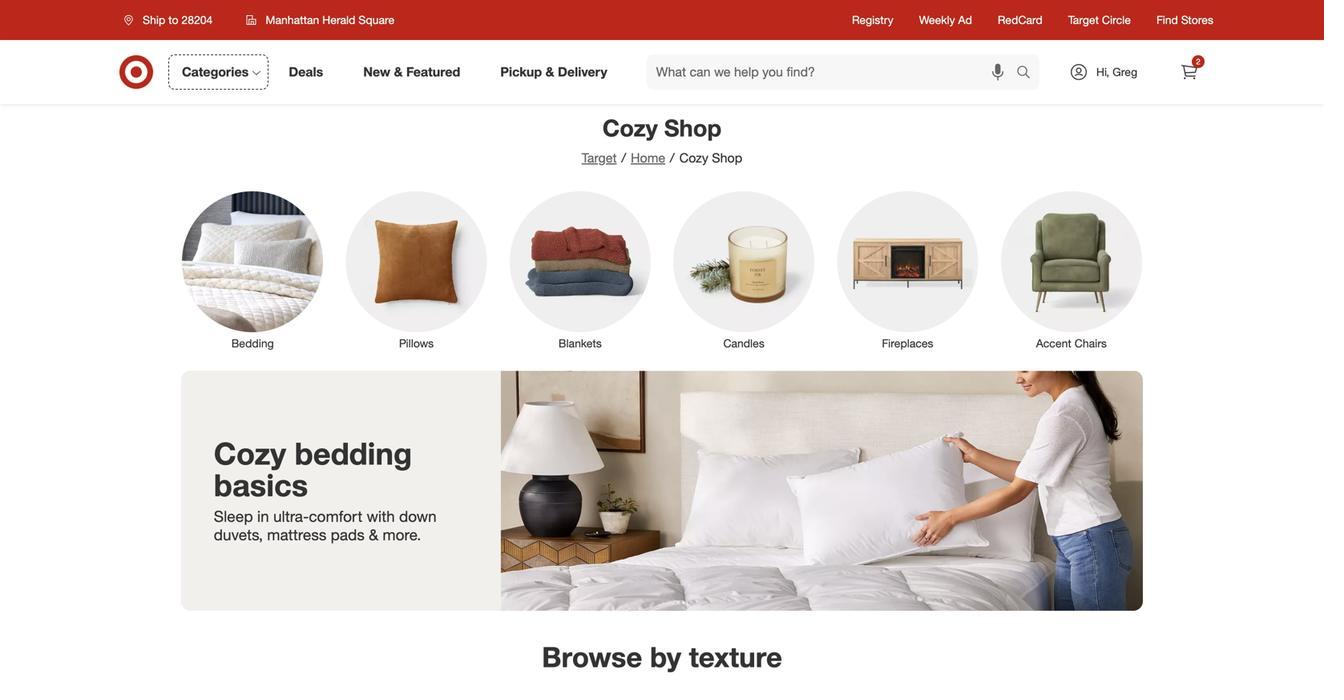 Task type: locate. For each thing, give the bounding box(es) containing it.
cozy right home link at top
[[679, 150, 708, 166]]

& right pads
[[369, 526, 378, 545]]

cozy up home
[[603, 114, 658, 142]]

2 vertical spatial cozy
[[214, 435, 286, 472]]

cozy up in
[[214, 435, 286, 472]]

pads
[[331, 526, 365, 545]]

0 vertical spatial shop
[[664, 114, 722, 142]]

0 vertical spatial cozy
[[603, 114, 658, 142]]

& right new
[[394, 64, 403, 80]]

bedding link
[[171, 188, 335, 352]]

hi,
[[1096, 65, 1110, 79]]

2 horizontal spatial &
[[546, 64, 554, 80]]

registry
[[852, 13, 894, 27]]

with
[[367, 508, 395, 526]]

down
[[399, 508, 437, 526]]

greg
[[1113, 65, 1138, 79]]

chairs
[[1075, 337, 1107, 351]]

weekly ad
[[919, 13, 972, 27]]

accent
[[1036, 337, 1072, 351]]

weekly
[[919, 13, 955, 27]]

0 horizontal spatial target
[[582, 150, 617, 166]]

1 vertical spatial target
[[582, 150, 617, 166]]

target
[[1068, 13, 1099, 27], [582, 150, 617, 166]]

1 horizontal spatial &
[[394, 64, 403, 80]]

cozy shop right home link at top
[[679, 150, 742, 166]]

0 vertical spatial cozy shop
[[603, 114, 722, 142]]

texture
[[689, 641, 782, 675]]

& for pickup
[[546, 64, 554, 80]]

home
[[631, 150, 665, 166]]

& right pickup
[[546, 64, 554, 80]]

bedding
[[231, 337, 274, 351]]

1 horizontal spatial target
[[1068, 13, 1099, 27]]

manhattan herald square
[[266, 13, 395, 27]]

redcard link
[[998, 12, 1043, 28]]

duvets,
[[214, 526, 263, 545]]

1 vertical spatial cozy
[[679, 150, 708, 166]]

new & featured link
[[350, 55, 480, 90]]

2 horizontal spatial cozy
[[679, 150, 708, 166]]

new
[[363, 64, 390, 80]]

pillows link
[[335, 188, 498, 352]]

circle
[[1102, 13, 1131, 27]]

ship
[[143, 13, 165, 27]]

featured
[[406, 64, 460, 80]]

target inside target circle link
[[1068, 13, 1099, 27]]

square
[[359, 13, 395, 27]]

28204
[[181, 13, 213, 27]]

in
[[257, 508, 269, 526]]

target left home link at top
[[582, 150, 617, 166]]

shop up home link at top
[[664, 114, 722, 142]]

cozy bedding basics sleep in ultra-comfort with down duvets, mattress pads & more.
[[214, 435, 437, 545]]

more.
[[383, 526, 421, 545]]

cozy inside cozy bedding basics sleep in ultra-comfort with down duvets, mattress pads & more.
[[214, 435, 286, 472]]

registry link
[[852, 12, 894, 28]]

1 vertical spatial cozy shop
[[679, 150, 742, 166]]

home link
[[631, 150, 665, 166]]

target left circle
[[1068, 13, 1099, 27]]

0 vertical spatial target
[[1068, 13, 1099, 27]]

hi, greg
[[1096, 65, 1138, 79]]

shop right home link at top
[[712, 150, 742, 166]]

1 vertical spatial shop
[[712, 150, 742, 166]]

shop
[[664, 114, 722, 142], [712, 150, 742, 166]]

accent chairs
[[1036, 337, 1107, 351]]

categories link
[[168, 55, 269, 90]]

0 horizontal spatial cozy
[[214, 435, 286, 472]]

stores
[[1181, 13, 1214, 27]]

manhattan herald square button
[[236, 6, 405, 34]]

herald
[[322, 13, 355, 27]]

1 horizontal spatial cozy
[[603, 114, 658, 142]]

& for new
[[394, 64, 403, 80]]

bedding
[[295, 435, 412, 472]]

cozy shop up home
[[603, 114, 722, 142]]

&
[[394, 64, 403, 80], [546, 64, 554, 80], [369, 526, 378, 545]]

target circle link
[[1068, 12, 1131, 28]]

cozy shop
[[603, 114, 722, 142], [679, 150, 742, 166]]

& inside cozy bedding basics sleep in ultra-comfort with down duvets, mattress pads & more.
[[369, 526, 378, 545]]

cozy
[[603, 114, 658, 142], [679, 150, 708, 166], [214, 435, 286, 472]]

0 horizontal spatial &
[[369, 526, 378, 545]]



Task type: vqa. For each thing, say whether or not it's contained in the screenshot.
"Add" in Add item button
no



Task type: describe. For each thing, give the bounding box(es) containing it.
target for target circle
[[1068, 13, 1099, 27]]

redcard
[[998, 13, 1043, 27]]

basics
[[214, 467, 308, 504]]

pillows
[[399, 337, 434, 351]]

blankets link
[[498, 188, 662, 352]]

target link
[[582, 150, 617, 166]]

find
[[1157, 13, 1178, 27]]

browse
[[542, 641, 642, 675]]

comfort
[[309, 508, 363, 526]]

accent chairs link
[[990, 188, 1153, 352]]

2
[[1196, 57, 1201, 67]]

pickup & delivery link
[[487, 55, 627, 90]]

search
[[1009, 66, 1048, 81]]

candles
[[723, 337, 765, 351]]

target circle
[[1068, 13, 1131, 27]]

ship to 28204 button
[[114, 6, 230, 34]]

deals
[[289, 64, 323, 80]]

weekly ad link
[[919, 12, 972, 28]]

find stores link
[[1157, 12, 1214, 28]]

mattress
[[267, 526, 327, 545]]

sleep
[[214, 508, 253, 526]]

manhattan
[[266, 13, 319, 27]]

deals link
[[275, 55, 343, 90]]

ship to 28204
[[143, 13, 213, 27]]

target for target
[[582, 150, 617, 166]]

fireplaces link
[[826, 188, 990, 352]]

delivery
[[558, 64, 607, 80]]

ultra-
[[273, 508, 309, 526]]

2 link
[[1172, 55, 1207, 90]]

pickup & delivery
[[500, 64, 607, 80]]

by
[[650, 641, 681, 675]]

categories
[[182, 64, 249, 80]]

fireplaces
[[882, 337, 933, 351]]

search button
[[1009, 55, 1048, 93]]

new & featured
[[363, 64, 460, 80]]

ad
[[958, 13, 972, 27]]

blankets
[[559, 337, 602, 351]]

candles link
[[662, 188, 826, 352]]

to
[[168, 13, 178, 27]]

browse by texture
[[542, 641, 782, 675]]

What can we help you find? suggestions appear below search field
[[647, 55, 1020, 90]]

find stores
[[1157, 13, 1214, 27]]

pickup
[[500, 64, 542, 80]]



